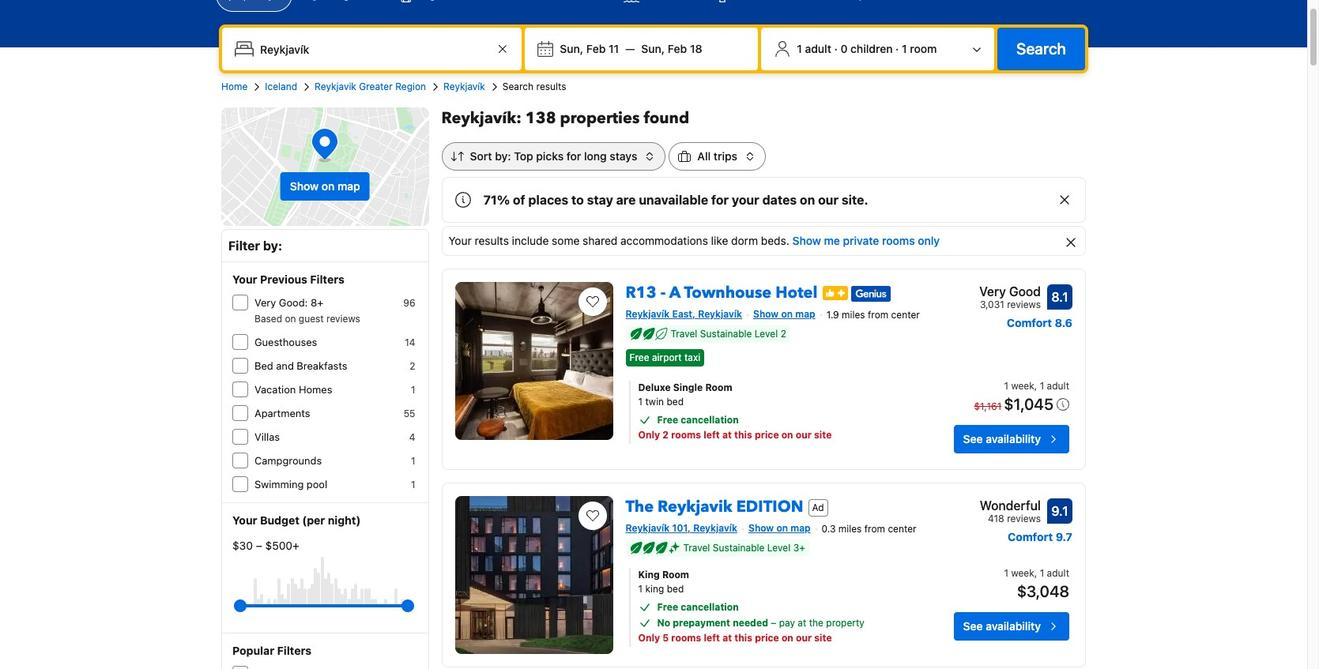 Task type: locate. For each thing, give the bounding box(es) containing it.
adult for 1 week , 1 adult $3,048
[[1047, 567, 1069, 579]]

unavailable
[[639, 193, 708, 207]]

rooms for only 5 rooms left at this price on our site
[[671, 632, 701, 644]]

from right '1.9'
[[868, 309, 888, 321]]

0 horizontal spatial feb
[[586, 42, 606, 55]]

– left pay
[[771, 617, 776, 629]]

scored 9.1 element
[[1047, 499, 1072, 524]]

sun,
[[560, 42, 583, 55], [641, 42, 665, 55]]

at down deluxe single room
[[722, 429, 732, 441]]

0 horizontal spatial results
[[475, 234, 509, 247]]

5
[[663, 632, 669, 644]]

rooms left only
[[882, 234, 915, 247]]

1 vertical spatial center
[[888, 523, 916, 535]]

center right 0.3
[[888, 523, 916, 535]]

see availability link for king room
[[954, 612, 1069, 641]]

1 vertical spatial week
[[1011, 567, 1034, 579]]

iceland link
[[265, 80, 297, 94]]

for left the your
[[711, 193, 729, 207]]

free up no on the bottom of the page
[[657, 601, 678, 613]]

1 free cancellation from the top
[[657, 414, 739, 426]]

2 vertical spatial rooms
[[671, 632, 701, 644]]

dorm
[[731, 234, 758, 247]]

vacation homes
[[254, 383, 332, 396]]

1 vertical spatial miles
[[838, 523, 862, 535]]

comfort for the reykjavik edition
[[1008, 530, 1053, 544]]

feb left 18
[[668, 42, 687, 55]]

site down the
[[814, 632, 832, 644]]

2 left from the top
[[704, 632, 720, 644]]

comfort for r13 - a townhouse hotel
[[1007, 316, 1052, 330]]

1 vertical spatial travel
[[683, 542, 710, 554]]

0 horizontal spatial sun,
[[560, 42, 583, 55]]

1 vertical spatial your
[[232, 273, 257, 286]]

adult left 0
[[805, 42, 831, 55]]

free left airport
[[630, 352, 649, 364]]

filters right popular
[[277, 644, 311, 658]]

our for only 5 rooms left at this price on our site
[[796, 632, 812, 644]]

rooms right 5
[[671, 632, 701, 644]]

are
[[616, 193, 636, 207]]

0 vertical spatial availability
[[986, 432, 1041, 446]]

1 vertical spatial free
[[657, 414, 678, 426]]

left down prepayment
[[704, 632, 720, 644]]

0 vertical spatial bed
[[667, 396, 684, 408]]

0 vertical spatial site
[[814, 429, 832, 441]]

1 vertical spatial cancellation
[[681, 601, 739, 613]]

all trips
[[697, 149, 737, 163]]

very inside very good 3,031 reviews
[[979, 285, 1006, 299]]

results up 138
[[536, 81, 566, 92]]

0 vertical spatial free
[[630, 352, 649, 364]]

0 vertical spatial room
[[705, 382, 732, 394]]

1 vertical spatial sustainable
[[713, 542, 765, 554]]

your left include
[[449, 234, 472, 247]]

sun, feb 11 button
[[554, 35, 625, 63]]

1 vertical spatial bed
[[667, 583, 684, 595]]

r13 - a townhouse hotel image
[[455, 282, 613, 440]]

1 horizontal spatial –
[[771, 617, 776, 629]]

home
[[221, 81, 248, 92]]

availability
[[986, 432, 1041, 446], [986, 620, 1041, 633]]

reykjavik
[[315, 81, 356, 92], [658, 496, 732, 518]]

–
[[256, 539, 262, 552], [771, 617, 776, 629]]

our down the
[[796, 632, 812, 644]]

reviews up comfort 9.7
[[1007, 513, 1041, 525]]

0 vertical spatial see
[[963, 432, 983, 446]]

show me private rooms only link
[[792, 234, 940, 247]]

0 vertical spatial search
[[1016, 40, 1066, 58]]

0 vertical spatial cancellation
[[681, 414, 739, 426]]

reykjavík down the
[[626, 523, 670, 534]]

1 · from the left
[[834, 42, 838, 55]]

0 horizontal spatial search
[[502, 81, 534, 92]]

sustainable up king room link
[[713, 542, 765, 554]]

0 vertical spatial level
[[755, 328, 778, 340]]

1 vertical spatial –
[[771, 617, 776, 629]]

2 vertical spatial map
[[790, 523, 811, 534]]

reykjavík
[[443, 81, 485, 92], [626, 308, 670, 320], [698, 308, 742, 320], [626, 523, 670, 534], [693, 523, 737, 534]]

0 vertical spatial show on map
[[290, 179, 360, 193]]

genius discounts available at this property. image
[[851, 286, 890, 302], [851, 286, 890, 302]]

1 cancellation from the top
[[681, 414, 739, 426]]

room up 1 king bed
[[662, 569, 689, 581]]

cancellation
[[681, 414, 739, 426], [681, 601, 739, 613]]

reykjavík east, reykjavík
[[626, 308, 742, 320]]

1 vertical spatial site
[[814, 632, 832, 644]]

adult up $1,045
[[1047, 380, 1069, 392]]

2 cancellation from the top
[[681, 601, 739, 613]]

only
[[638, 429, 660, 441], [638, 632, 660, 644]]

pay
[[779, 617, 795, 629]]

$1,161
[[974, 401, 1001, 413]]

rooms down 1 twin bed
[[671, 429, 701, 441]]

this property is part of our preferred plus program. it's committed to providing outstanding service and excellent value. it'll pay us a higher commission if you make a booking. image
[[822, 286, 848, 300]]

1 vertical spatial for
[[711, 193, 729, 207]]

availability down $3,048
[[986, 620, 1041, 633]]

1 vertical spatial free cancellation
[[657, 601, 739, 613]]

sustainable down townhouse
[[700, 328, 752, 340]]

very good element
[[979, 282, 1041, 301]]

1 left from the top
[[703, 429, 720, 441]]

1 see availability link from the top
[[954, 425, 1069, 454]]

2 vertical spatial your
[[232, 514, 257, 527]]

1 feb from the left
[[586, 42, 606, 55]]

1 only from the top
[[638, 429, 660, 441]]

feb left 11
[[586, 42, 606, 55]]

1 vertical spatial level
[[767, 542, 791, 554]]

map for the reykjavik edition
[[790, 523, 811, 534]]

filters up 8+
[[310, 273, 344, 286]]

1 vertical spatial map
[[795, 308, 815, 320]]

1 , from the top
[[1034, 380, 1037, 392]]

see availability link
[[954, 425, 1069, 454], [954, 612, 1069, 641]]

for left long
[[566, 149, 581, 163]]

shared
[[583, 234, 617, 247]]

adult up $3,048
[[1047, 567, 1069, 579]]

week up $3,048
[[1011, 567, 1034, 579]]

very up 'based'
[[254, 296, 276, 309]]

the reykjavik edition image
[[455, 496, 613, 654]]

1 vertical spatial comfort
[[1008, 530, 1053, 544]]

1 vertical spatial room
[[662, 569, 689, 581]]

reviews right guest
[[326, 313, 360, 325]]

week
[[1011, 380, 1034, 392], [1011, 567, 1034, 579]]

2 site from the top
[[814, 632, 832, 644]]

2 vertical spatial our
[[796, 632, 812, 644]]

1 bed from the top
[[667, 396, 684, 408]]

2 , from the top
[[1034, 567, 1037, 579]]

0 horizontal spatial room
[[662, 569, 689, 581]]

0 vertical spatial adult
[[805, 42, 831, 55]]

r13 - a townhouse hotel link
[[626, 276, 818, 303]]

by: left top
[[495, 149, 511, 163]]

0 horizontal spatial for
[[566, 149, 581, 163]]

group
[[240, 594, 407, 619]]

reviews inside wonderful 418 reviews
[[1007, 513, 1041, 525]]

travel down "reykjavík east, reykjavík"
[[671, 328, 697, 340]]

reykjavik inside the reykjavik edition link
[[658, 496, 732, 518]]

0 vertical spatial reviews
[[1007, 299, 1041, 311]]

, up $3,048
[[1034, 567, 1037, 579]]

this for 5
[[734, 632, 752, 644]]

miles right 0.3
[[838, 523, 862, 535]]

bed down deluxe single room
[[667, 396, 684, 408]]

1 horizontal spatial by:
[[495, 149, 511, 163]]

cancellation up prepayment
[[681, 601, 739, 613]]

center for the reykjavik edition
[[888, 523, 916, 535]]

0 vertical spatial only
[[638, 429, 660, 441]]

1 vertical spatial see availability
[[963, 620, 1041, 633]]

region
[[395, 81, 426, 92]]

found
[[644, 107, 689, 129]]

this down deluxe single room link
[[734, 429, 752, 441]]

results left include
[[475, 234, 509, 247]]

pool
[[307, 478, 327, 491]]

1 vertical spatial by:
[[263, 239, 282, 253]]

, up $1,045
[[1034, 380, 1037, 392]]

2 see availability from the top
[[963, 620, 1041, 633]]

your budget (per night)
[[232, 514, 361, 527]]

1 horizontal spatial sun,
[[641, 42, 665, 55]]

comfort down good
[[1007, 316, 1052, 330]]

this property is part of our preferred plus program. it's committed to providing outstanding service and excellent value. it'll pay us a higher commission if you make a booking. image
[[822, 286, 848, 300]]

see availability
[[963, 432, 1041, 446], [963, 620, 1041, 633]]

very for good:
[[254, 296, 276, 309]]

based
[[254, 313, 282, 325]]

1 vertical spatial left
[[704, 632, 720, 644]]

private
[[843, 234, 879, 247]]

free down 1 twin bed
[[657, 414, 678, 426]]

week up $1,045
[[1011, 380, 1034, 392]]

level for r13 - a townhouse hotel
[[755, 328, 778, 340]]

2 down '14'
[[410, 360, 415, 372]]

0 vertical spatial miles
[[842, 309, 865, 321]]

adult for 1 week , 1 adult
[[1047, 380, 1069, 392]]

9.7
[[1056, 530, 1072, 544]]

1 week from the top
[[1011, 380, 1034, 392]]

2 week from the top
[[1011, 567, 1034, 579]]

at
[[722, 429, 732, 441], [798, 617, 806, 629], [722, 632, 732, 644]]

0 vertical spatial travel
[[671, 328, 697, 340]]

popular filters
[[232, 644, 311, 658]]

by:
[[495, 149, 511, 163], [263, 239, 282, 253]]

1 this from the top
[[734, 429, 752, 441]]

2 see availability link from the top
[[954, 612, 1069, 641]]

left down deluxe single room
[[703, 429, 720, 441]]

miles for the reykjavik edition
[[838, 523, 862, 535]]

site down deluxe single room link
[[814, 429, 832, 441]]

1 vertical spatial availability
[[986, 620, 1041, 633]]

0 vertical spatial sustainable
[[700, 328, 752, 340]]

2 sun, from the left
[[641, 42, 665, 55]]

no prepayment needed – pay at the property
[[657, 617, 864, 629]]

1 availability from the top
[[986, 432, 1041, 446]]

(per
[[302, 514, 325, 527]]

1 vertical spatial reykjavik
[[658, 496, 732, 518]]

bed
[[667, 396, 684, 408], [667, 583, 684, 595]]

only for only 5 rooms left at this price on our site
[[638, 632, 660, 644]]

1 vertical spatial price
[[755, 632, 779, 644]]

2 down hotel
[[781, 328, 786, 340]]

2 vertical spatial free
[[657, 601, 678, 613]]

2 down 1 twin bed
[[663, 429, 669, 441]]

our left site. at the top right of page
[[818, 193, 839, 207]]

reykjavik left greater
[[315, 81, 356, 92]]

deluxe
[[638, 382, 671, 394]]

2 vertical spatial at
[[722, 632, 732, 644]]

price down no prepayment needed – pay at the property
[[755, 632, 779, 644]]

from for r13 - a townhouse hotel
[[868, 309, 888, 321]]

based on guest reviews
[[254, 313, 360, 325]]

2 vertical spatial show on map
[[748, 523, 811, 534]]

level left 3+
[[767, 542, 791, 554]]

sun, left 11
[[560, 42, 583, 55]]

campgrounds
[[254, 454, 322, 467]]

free cancellation up prepayment
[[657, 601, 739, 613]]

1 vertical spatial see
[[963, 620, 983, 633]]

1 horizontal spatial very
[[979, 285, 1006, 299]]

1 vertical spatial ,
[[1034, 567, 1037, 579]]

2 free cancellation from the top
[[657, 601, 739, 613]]

1 see availability from the top
[[963, 432, 1041, 446]]

1 vertical spatial only
[[638, 632, 660, 644]]

2 feb from the left
[[668, 42, 687, 55]]

0 vertical spatial by:
[[495, 149, 511, 163]]

1 vertical spatial rooms
[[671, 429, 701, 441]]

reykjavik up 101,
[[658, 496, 732, 518]]

comfort down wonderful 418 reviews
[[1008, 530, 1053, 544]]

from for the reykjavik edition
[[864, 523, 885, 535]]

adult inside "1 week , 1 adult $3,048"
[[1047, 567, 1069, 579]]

0 vertical spatial see availability link
[[954, 425, 1069, 454]]

at down prepayment
[[722, 632, 732, 644]]

only down twin on the bottom
[[638, 429, 660, 441]]

0 vertical spatial see availability
[[963, 432, 1041, 446]]

this
[[734, 429, 752, 441], [734, 632, 752, 644]]

our down deluxe single room link
[[796, 429, 812, 441]]

1 sun, from the left
[[560, 42, 583, 55]]

1 site from the top
[[814, 429, 832, 441]]

week inside "1 week , 1 adult $3,048"
[[1011, 567, 1034, 579]]

bed for 1 king bed
[[667, 583, 684, 595]]

0 horizontal spatial very
[[254, 296, 276, 309]]

2 bed from the top
[[667, 583, 684, 595]]

show on map inside button
[[290, 179, 360, 193]]

wonderful
[[980, 499, 1041, 513]]

center right '1.9'
[[891, 309, 920, 321]]

, inside "1 week , 1 adult $3,048"
[[1034, 567, 1037, 579]]

see availability for king room
[[963, 620, 1041, 633]]

0 vertical spatial ,
[[1034, 380, 1037, 392]]

see availability for deluxe single room
[[963, 432, 1041, 446]]

level for the reykjavik edition
[[767, 542, 791, 554]]

very left good
[[979, 285, 1006, 299]]

free cancellation down single
[[657, 414, 739, 426]]

greater
[[359, 81, 393, 92]]

twin
[[645, 396, 664, 408]]

guesthouses
[[254, 336, 317, 349]]

see availability link down $3,048
[[954, 612, 1069, 641]]

reykjavík up reykjavík:
[[443, 81, 485, 92]]

see availability link down $1,045
[[954, 425, 1069, 454]]

2 this from the top
[[734, 632, 752, 644]]

search inside button
[[1016, 40, 1066, 58]]

1 vertical spatial from
[[864, 523, 885, 535]]

reykjavík up "travel sustainable level 2"
[[698, 308, 742, 320]]

0 vertical spatial –
[[256, 539, 262, 552]]

previous
[[260, 273, 307, 286]]

see
[[963, 432, 983, 446], [963, 620, 983, 633]]

at left the
[[798, 617, 806, 629]]

very for good
[[979, 285, 1006, 299]]

0 vertical spatial this
[[734, 429, 752, 441]]

by: for filter
[[263, 239, 282, 253]]

2 availability from the top
[[986, 620, 1041, 633]]

0 vertical spatial left
[[703, 429, 720, 441]]

all
[[697, 149, 711, 163]]

level down hotel
[[755, 328, 778, 340]]

reykjavík: 138 properties found
[[441, 107, 689, 129]]

east,
[[672, 308, 696, 320]]

see availability link for deluxe single room
[[954, 425, 1069, 454]]

0 vertical spatial week
[[1011, 380, 1034, 392]]

wonderful element
[[980, 496, 1041, 515]]

filter by:
[[228, 239, 282, 253]]

adult inside 1 adult · 0 children · 1 room dropdown button
[[805, 42, 831, 55]]

2 · from the left
[[896, 42, 899, 55]]

2 only from the top
[[638, 632, 660, 644]]

0.3 miles from center
[[822, 523, 916, 535]]

price down deluxe single room link
[[755, 429, 779, 441]]

homes
[[299, 383, 332, 396]]

0 vertical spatial from
[[868, 309, 888, 321]]

show on map for r13 - a townhouse hotel
[[753, 308, 815, 320]]

1 vertical spatial 2
[[410, 360, 415, 372]]

availability down $1,045
[[986, 432, 1041, 446]]

miles right '1.9'
[[842, 309, 865, 321]]

on
[[321, 179, 335, 193], [800, 193, 815, 207], [781, 308, 793, 320], [285, 313, 296, 325], [781, 429, 793, 441], [776, 523, 788, 534], [782, 632, 793, 644]]

prepayment
[[673, 617, 730, 629]]

guest
[[299, 313, 324, 325]]

see availability down $3,048
[[963, 620, 1041, 633]]

· right children
[[896, 42, 899, 55]]

from right 0.3
[[864, 523, 885, 535]]

places
[[528, 193, 568, 207]]

1 twin bed
[[638, 396, 684, 408]]

this down needed
[[734, 632, 752, 644]]

this for 2
[[734, 429, 752, 441]]

breakfasts
[[297, 360, 347, 372]]

0 horizontal spatial reykjavik
[[315, 81, 356, 92]]

0 vertical spatial 2
[[781, 328, 786, 340]]

miles
[[842, 309, 865, 321], [838, 523, 862, 535]]

see for king room
[[963, 620, 983, 633]]

$500+
[[265, 539, 299, 552]]

only left 5
[[638, 632, 660, 644]]

·
[[834, 42, 838, 55], [896, 42, 899, 55]]

– right $30
[[256, 539, 262, 552]]

0 vertical spatial our
[[818, 193, 839, 207]]

very
[[979, 285, 1006, 299], [254, 296, 276, 309]]

1 horizontal spatial for
[[711, 193, 729, 207]]

center for r13 - a townhouse hotel
[[891, 309, 920, 321]]

1 vertical spatial adult
[[1047, 380, 1069, 392]]

your down filter
[[232, 273, 257, 286]]

0 vertical spatial results
[[536, 81, 566, 92]]

0 vertical spatial your
[[449, 234, 472, 247]]

0 vertical spatial center
[[891, 309, 920, 321]]

$30
[[232, 539, 253, 552]]

reviews up comfort 8.6 at the top right of the page
[[1007, 299, 1041, 311]]

your up $30
[[232, 514, 257, 527]]

9.1
[[1051, 504, 1068, 519]]

0 vertical spatial map
[[337, 179, 360, 193]]

all trips button
[[669, 142, 766, 171]]

bed down king room
[[667, 583, 684, 595]]

cancellation up only 2 rooms left at this price on our site
[[681, 414, 739, 426]]

0 vertical spatial comfort
[[1007, 316, 1052, 330]]

only for only 2 rooms left at this price on our site
[[638, 429, 660, 441]]

0 vertical spatial free cancellation
[[657, 414, 739, 426]]

see availability down $1,161
[[963, 432, 1041, 446]]

ad
[[812, 502, 824, 514]]

reykjavík down the reykjavik edition
[[693, 523, 737, 534]]

1 horizontal spatial room
[[705, 382, 732, 394]]

travel down 101,
[[683, 542, 710, 554]]

sun, feb 18 button
[[635, 35, 709, 63]]

1
[[797, 42, 802, 55], [902, 42, 907, 55], [1004, 380, 1008, 392], [1040, 380, 1044, 392], [411, 384, 415, 396], [638, 396, 643, 408], [411, 455, 415, 467], [411, 479, 415, 491], [1004, 567, 1008, 579], [1040, 567, 1044, 579], [638, 583, 643, 595]]

1 vertical spatial reviews
[[326, 313, 360, 325]]

0 vertical spatial for
[[566, 149, 581, 163]]

1 horizontal spatial results
[[536, 81, 566, 92]]

· left 0
[[834, 42, 838, 55]]

long
[[584, 149, 607, 163]]

reviews inside very good 3,031 reviews
[[1007, 299, 1041, 311]]

0 vertical spatial reykjavik
[[315, 81, 356, 92]]

wonderful 418 reviews
[[980, 499, 1041, 525]]

0.3
[[822, 523, 836, 535]]

0 horizontal spatial 2
[[410, 360, 415, 372]]

your for your results include some shared accommodations like dorm beds. show me private rooms only
[[449, 234, 472, 247]]

and
[[276, 360, 294, 372]]

1 horizontal spatial reykjavik
[[658, 496, 732, 518]]

1 vertical spatial show on map
[[753, 308, 815, 320]]

me
[[824, 234, 840, 247]]

free cancellation for 1 king bed
[[657, 601, 739, 613]]

rooms for only 2 rooms left at this price on our site
[[671, 429, 701, 441]]

reykjavik inside the reykjavik greater region link
[[315, 81, 356, 92]]

room right single
[[705, 382, 732, 394]]

1 horizontal spatial ·
[[896, 42, 899, 55]]

sun, right —
[[641, 42, 665, 55]]

by: right filter
[[263, 239, 282, 253]]

map
[[337, 179, 360, 193], [795, 308, 815, 320], [790, 523, 811, 534]]

1 see from the top
[[963, 432, 983, 446]]

left for 2
[[703, 429, 720, 441]]

1 vertical spatial see availability link
[[954, 612, 1069, 641]]

2 see from the top
[[963, 620, 983, 633]]

2
[[781, 328, 786, 340], [410, 360, 415, 372], [663, 429, 669, 441]]

week for 1 week , 1 adult $3,048
[[1011, 567, 1034, 579]]



Task type: describe. For each thing, give the bounding box(es) containing it.
show on map for the reykjavik edition
[[748, 523, 811, 534]]

apartments
[[254, 407, 310, 420]]

king room
[[638, 569, 689, 581]]

free cancellation for 1 twin bed
[[657, 414, 739, 426]]

0
[[840, 42, 848, 55]]

scored 8.1 element
[[1047, 285, 1072, 310]]

property
[[826, 617, 864, 629]]

r13 - a townhouse hotel
[[626, 282, 818, 303]]

our for only 2 rooms left at this price on our site
[[796, 429, 812, 441]]

bed and breakfasts
[[254, 360, 347, 372]]

71%
[[483, 193, 510, 207]]

filter
[[228, 239, 260, 253]]

a
[[669, 282, 680, 303]]

availability for king room
[[986, 620, 1041, 633]]

8.6
[[1055, 316, 1072, 330]]

week for 1 week , 1 adult
[[1011, 380, 1034, 392]]

free for deluxe
[[657, 414, 678, 426]]

reykjavík down r13 at the top left of page
[[626, 308, 670, 320]]

free airport taxi
[[630, 352, 700, 364]]

1 vertical spatial filters
[[277, 644, 311, 658]]

55
[[404, 408, 415, 420]]

r13
[[626, 282, 656, 303]]

Where are you going? field
[[254, 35, 493, 63]]

0 horizontal spatial –
[[256, 539, 262, 552]]

budget
[[260, 514, 299, 527]]

home link
[[221, 80, 248, 94]]

only 2 rooms left at this price on our site
[[638, 429, 832, 441]]

bed
[[254, 360, 273, 372]]

top
[[514, 149, 533, 163]]

good:
[[279, 296, 308, 309]]

travel for edition
[[683, 542, 710, 554]]

3+
[[793, 542, 805, 554]]

picks
[[536, 149, 564, 163]]

price for only 5 rooms left at this price on our site
[[755, 632, 779, 644]]

site for only 5 rooms left at this price on our site
[[814, 632, 832, 644]]

0 vertical spatial rooms
[[882, 234, 915, 247]]

reviews for good
[[1007, 299, 1041, 311]]

14
[[405, 337, 415, 349]]

bed for 1 twin bed
[[667, 396, 684, 408]]

map inside button
[[337, 179, 360, 193]]

sort
[[470, 149, 492, 163]]

results for your
[[475, 234, 509, 247]]

reykjavík 101, reykjavík
[[626, 523, 737, 534]]

the reykjavik edition link
[[626, 490, 803, 518]]

left for 5
[[704, 632, 720, 644]]

children
[[850, 42, 893, 55]]

swimming
[[254, 478, 304, 491]]

stays
[[610, 149, 637, 163]]

to
[[571, 193, 584, 207]]

96
[[403, 297, 415, 309]]

search button
[[997, 28, 1085, 70]]

the reykjavik edition
[[626, 496, 803, 518]]

results for search
[[536, 81, 566, 92]]

miles for r13 - a townhouse hotel
[[842, 309, 865, 321]]

, for 1 week , 1 adult
[[1034, 380, 1037, 392]]

availability for deluxe single room
[[986, 432, 1041, 446]]

stay
[[587, 193, 613, 207]]

comfort 9.7
[[1008, 530, 1072, 544]]

your results include some shared accommodations like dorm beds. show me private rooms only
[[449, 234, 940, 247]]

reykjavík:
[[441, 107, 521, 129]]

sun, feb 11 — sun, feb 18
[[560, 42, 702, 55]]

show inside button
[[290, 179, 319, 193]]

travel for a
[[671, 328, 697, 340]]

11
[[609, 42, 619, 55]]

the
[[809, 617, 823, 629]]

price for only 2 rooms left at this price on our site
[[755, 429, 779, 441]]

1 king bed
[[638, 583, 684, 595]]

see for deluxe single room
[[963, 432, 983, 446]]

by: for sort
[[495, 149, 511, 163]]

some
[[552, 234, 580, 247]]

the
[[626, 496, 654, 518]]

1 horizontal spatial 2
[[663, 429, 669, 441]]

1 week , 1 adult
[[1004, 380, 1069, 392]]

cancellation for 1 king bed
[[681, 601, 739, 613]]

search for search
[[1016, 40, 1066, 58]]

at for only 2 rooms left at this price on our site
[[722, 429, 732, 441]]

deluxe single room
[[638, 382, 732, 394]]

, for 1 week , 1 adult $3,048
[[1034, 567, 1037, 579]]

sustainable for a
[[700, 328, 752, 340]]

sustainable for edition
[[713, 542, 765, 554]]

your for your previous filters
[[232, 273, 257, 286]]

1.9 miles from center
[[826, 309, 920, 321]]

taxi
[[684, 352, 700, 364]]

your for your budget (per night)
[[232, 514, 257, 527]]

travel sustainable level 2
[[671, 328, 786, 340]]

very good 3,031 reviews
[[979, 285, 1041, 311]]

reviews for on
[[326, 313, 360, 325]]

site.
[[842, 193, 868, 207]]

-
[[660, 282, 666, 303]]

no
[[657, 617, 670, 629]]

deluxe single room link
[[638, 381, 905, 395]]

travel sustainable level 3+
[[683, 542, 805, 554]]

reykjavik greater region
[[315, 81, 426, 92]]

king
[[645, 583, 664, 595]]

airport
[[652, 352, 682, 364]]

only 5 rooms left at this price on our site
[[638, 632, 832, 644]]

villas
[[254, 431, 280, 443]]

1 adult · 0 children · 1 room button
[[768, 34, 988, 64]]

at for only 5 rooms left at this price on our site
[[722, 632, 732, 644]]

beds.
[[761, 234, 789, 247]]

2 horizontal spatial 2
[[781, 328, 786, 340]]

your
[[732, 193, 759, 207]]

site for only 2 rooms left at this price on our site
[[814, 429, 832, 441]]

1 vertical spatial at
[[798, 617, 806, 629]]

418
[[988, 513, 1004, 525]]

search results updated. reykjavík: 138 properties found. element
[[441, 107, 1086, 130]]

single
[[673, 382, 703, 394]]

138
[[525, 107, 556, 129]]

trips
[[714, 149, 737, 163]]

vacation
[[254, 383, 296, 396]]

reykjavik greater region link
[[315, 80, 426, 94]]

search for search results
[[502, 81, 534, 92]]

iceland
[[265, 81, 297, 92]]

accommodations
[[620, 234, 708, 247]]

night)
[[328, 514, 361, 527]]

only
[[918, 234, 940, 247]]

0 vertical spatial filters
[[310, 273, 344, 286]]

map for r13 - a townhouse hotel
[[795, 308, 815, 320]]

properties
[[560, 107, 640, 129]]

of
[[513, 193, 525, 207]]

—
[[625, 42, 635, 55]]

cancellation for 1 twin bed
[[681, 414, 739, 426]]

free for king
[[657, 601, 678, 613]]

townhouse
[[684, 282, 772, 303]]

on inside button
[[321, 179, 335, 193]]



Task type: vqa. For each thing, say whether or not it's contained in the screenshot.
5
yes



